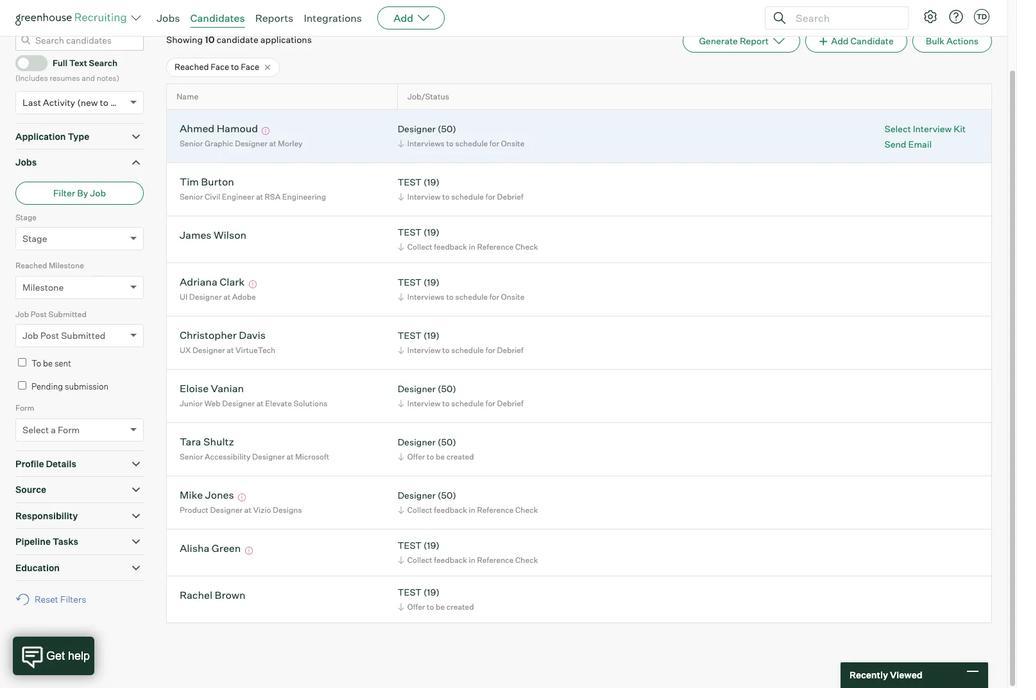 Task type: locate. For each thing, give the bounding box(es) containing it.
milestone down stage element
[[49, 261, 84, 270]]

1 in from the top
[[469, 242, 476, 252]]

0 vertical spatial reference
[[477, 242, 514, 252]]

1 interview to schedule for debrief link from the top
[[396, 191, 527, 203]]

senior inside tara shultz senior accessibility designer at microsoft
[[180, 452, 203, 462]]

designer down christopher
[[193, 345, 225, 355]]

collect up test (19) offer to be created at the left bottom of page
[[408, 555, 433, 565]]

1 vertical spatial check
[[516, 505, 538, 515]]

to for interviews to schedule for onsite link associated with clark
[[447, 292, 454, 302]]

for for davis
[[486, 345, 496, 355]]

text
[[69, 58, 87, 68]]

2 vertical spatial interview to schedule for debrief link
[[396, 397, 527, 410]]

(50) down designer (50) offer to be created
[[438, 490, 456, 501]]

feedback up test (19) offer to be created at the left bottom of page
[[434, 555, 467, 565]]

candidate
[[851, 35, 894, 46]]

reference for third 'collect feedback in reference check' link from the top of the page
[[477, 555, 514, 565]]

0 vertical spatial form
[[15, 403, 34, 413]]

1 vertical spatial in
[[469, 505, 476, 515]]

add
[[394, 12, 414, 24], [832, 35, 849, 46]]

collect down designer (50) offer to be created
[[408, 505, 433, 515]]

sent
[[55, 358, 71, 369]]

3 test from the top
[[398, 277, 422, 288]]

designer down designer (50) offer to be created
[[398, 490, 436, 501]]

for
[[490, 139, 500, 148], [486, 192, 496, 202], [490, 292, 500, 302], [486, 345, 496, 355], [486, 399, 496, 408]]

0 vertical spatial onsite
[[501, 139, 525, 148]]

(50) inside designer (50) interview to schedule for debrief
[[438, 384, 456, 395]]

1 reference from the top
[[477, 242, 514, 252]]

3 debrief from the top
[[497, 399, 524, 408]]

adriana clark link
[[180, 276, 245, 290]]

2 collect from the top
[[408, 505, 433, 515]]

1 collect from the top
[[408, 242, 433, 252]]

2 onsite from the top
[[501, 292, 525, 302]]

3 (19) from the top
[[424, 277, 440, 288]]

interviews to schedule for onsite link
[[396, 137, 528, 150], [396, 291, 528, 303]]

debrief inside designer (50) interview to schedule for debrief
[[497, 399, 524, 408]]

1 vertical spatial form
[[58, 424, 80, 435]]

alisha
[[180, 542, 210, 555]]

1 test from the top
[[398, 177, 422, 188]]

test (19) collect feedback in reference check down designer (50) collect feedback in reference check
[[398, 540, 538, 565]]

1 vertical spatial interviews to schedule for onsite link
[[396, 291, 528, 303]]

designer inside christopher davis ux designer at virtuetech
[[193, 345, 225, 355]]

at down christopher davis link
[[227, 345, 234, 355]]

test for third 'collect feedback in reference check' link from the top of the page
[[398, 540, 422, 551]]

1 vertical spatial offer to be created link
[[396, 601, 477, 613]]

schedule for burton
[[452, 192, 484, 202]]

add for add candidate
[[832, 35, 849, 46]]

(50) for designer (50) collect feedback in reference check
[[438, 490, 456, 501]]

and
[[82, 73, 95, 83]]

at inside christopher davis ux designer at virtuetech
[[227, 345, 234, 355]]

0 horizontal spatial face
[[211, 62, 229, 72]]

milestone
[[49, 261, 84, 270], [22, 282, 64, 293]]

0 vertical spatial feedback
[[434, 242, 467, 252]]

2 debrief from the top
[[497, 345, 524, 355]]

collect feedback in reference check link
[[396, 241, 542, 253], [396, 504, 542, 516], [396, 554, 542, 566]]

0 vertical spatial interviews to schedule for onsite link
[[396, 137, 528, 150]]

full
[[53, 58, 68, 68]]

1 vertical spatial jobs
[[15, 157, 37, 168]]

email
[[909, 138, 932, 149]]

adriana clark has been in onsite for more than 21 days image
[[247, 281, 259, 289]]

feedback
[[434, 242, 467, 252], [434, 505, 467, 515], [434, 555, 467, 565]]

interview to schedule for debrief link down designer (50) interviews to schedule for onsite
[[396, 191, 527, 203]]

0 vertical spatial submitted
[[49, 309, 87, 319]]

1 interviews from the top
[[408, 139, 445, 148]]

test (19) collect feedback in reference check for 3rd 'collect feedback in reference check' link from the bottom
[[398, 227, 538, 252]]

0 vertical spatial check
[[516, 242, 538, 252]]

configure image
[[923, 9, 939, 24]]

to inside test (19) offer to be created
[[427, 602, 434, 612]]

1 feedback from the top
[[434, 242, 467, 252]]

civil
[[205, 192, 220, 202]]

senior inside tim burton senior civil engineer at rsa engineering
[[180, 192, 203, 202]]

job post submitted
[[15, 309, 87, 319], [22, 330, 106, 341]]

davis
[[239, 329, 266, 342]]

debrief for christopher davis
[[497, 345, 524, 355]]

generate report button
[[683, 30, 801, 53]]

2 vertical spatial collect
[[408, 555, 433, 565]]

application type
[[15, 131, 89, 142]]

2 interview to schedule for debrief link from the top
[[396, 344, 527, 356]]

1 offer from the top
[[408, 452, 425, 462]]

1 vertical spatial be
[[436, 452, 445, 462]]

form down pending submission checkbox
[[15, 403, 34, 413]]

(50) inside designer (50) collect feedback in reference check
[[438, 490, 456, 501]]

1 vertical spatial interviews
[[408, 292, 445, 302]]

in for 3rd 'collect feedback in reference check' link from the bottom
[[469, 242, 476, 252]]

onsite inside test (19) interviews to schedule for onsite
[[501, 292, 525, 302]]

profile
[[15, 458, 44, 469]]

reference inside designer (50) collect feedback in reference check
[[477, 505, 514, 515]]

0 vertical spatial select
[[885, 123, 912, 134]]

test (19) offer to be created
[[398, 587, 474, 612]]

submitted up sent
[[61, 330, 106, 341]]

4 (19) from the top
[[424, 330, 440, 341]]

2 vertical spatial check
[[516, 555, 538, 565]]

test for interviews to schedule for onsite link associated with clark
[[398, 277, 422, 288]]

designer inside eloise vanian junior web designer at elevate solutions
[[222, 399, 255, 408]]

last
[[22, 97, 41, 108]]

post up to be sent
[[40, 330, 59, 341]]

1 onsite from the top
[[501, 139, 525, 148]]

1 debrief from the top
[[497, 192, 524, 202]]

schedule for vanian
[[452, 399, 484, 408]]

2 created from the top
[[447, 602, 474, 612]]

0 vertical spatial add
[[394, 12, 414, 24]]

select left the a
[[22, 424, 49, 435]]

select for select a form
[[22, 424, 49, 435]]

0 vertical spatial interviews
[[408, 139, 445, 148]]

test for 3rd 'collect feedback in reference check' link from the bottom
[[398, 227, 422, 238]]

james wilson link
[[180, 229, 247, 244]]

candidate
[[217, 34, 259, 45]]

schedule inside designer (50) interview to schedule for debrief
[[452, 399, 484, 408]]

1 horizontal spatial add
[[832, 35, 849, 46]]

2 senior from the top
[[180, 192, 203, 202]]

1 vertical spatial offer
[[408, 602, 425, 612]]

name
[[177, 92, 199, 101]]

tara
[[180, 436, 201, 448]]

jobs down application
[[15, 157, 37, 168]]

designer down vanian
[[222, 399, 255, 408]]

select up send
[[885, 123, 912, 134]]

at down the ahmed hamoud has been in onsite for more than 21 days image
[[269, 139, 276, 148]]

stage
[[15, 212, 37, 222], [22, 233, 47, 244]]

designer right accessibility
[[252, 452, 285, 462]]

interviews inside test (19) interviews to schedule for onsite
[[408, 292, 445, 302]]

1 interviews to schedule for onsite link from the top
[[396, 137, 528, 150]]

4 test from the top
[[398, 330, 422, 341]]

0 horizontal spatial select
[[22, 424, 49, 435]]

post
[[31, 309, 47, 319], [40, 330, 59, 341]]

applications
[[261, 34, 312, 45]]

0 vertical spatial stage
[[15, 212, 37, 222]]

face down 10
[[211, 62, 229, 72]]

at
[[269, 139, 276, 148], [256, 192, 263, 202], [224, 292, 231, 302], [227, 345, 234, 355], [257, 399, 264, 408], [287, 452, 294, 462], [244, 505, 252, 515]]

designer (50) collect feedback in reference check
[[398, 490, 538, 515]]

(19) for third 'collect feedback in reference check' link from the top of the page
[[424, 540, 440, 551]]

td button
[[972, 6, 993, 27]]

offer to be created link for (50)
[[396, 451, 477, 463]]

rachel brown
[[180, 589, 246, 602]]

To be sent checkbox
[[18, 358, 26, 367]]

1 horizontal spatial face
[[241, 62, 260, 72]]

interview to schedule for debrief link
[[396, 191, 527, 203], [396, 344, 527, 356], [396, 397, 527, 410]]

1 vertical spatial test (19) interview to schedule for debrief
[[398, 330, 524, 355]]

0 horizontal spatial reached
[[15, 261, 47, 270]]

interviews inside designer (50) interviews to schedule for onsite
[[408, 139, 445, 148]]

0 vertical spatial created
[[447, 452, 474, 462]]

(19) for interview to schedule for debrief link corresponding to burton
[[424, 177, 440, 188]]

test (19) interview to schedule for debrief down designer (50) interviews to schedule for onsite
[[398, 177, 524, 202]]

1 vertical spatial submitted
[[61, 330, 106, 341]]

post up to
[[31, 309, 47, 319]]

reached for reached milestone
[[15, 261, 47, 270]]

alisha green has been in reference check for more than 10 days image
[[243, 547, 255, 555]]

0 vertical spatial test (19) collect feedback in reference check
[[398, 227, 538, 252]]

2 vertical spatial reference
[[477, 555, 514, 565]]

1 horizontal spatial jobs
[[157, 12, 180, 24]]

2 interviews from the top
[[408, 292, 445, 302]]

in inside designer (50) collect feedback in reference check
[[469, 505, 476, 515]]

senior
[[180, 139, 203, 148], [180, 192, 203, 202], [180, 452, 203, 462]]

offer
[[408, 452, 425, 462], [408, 602, 425, 612]]

1 vertical spatial debrief
[[497, 345, 524, 355]]

5 (19) from the top
[[424, 540, 440, 551]]

reports
[[255, 12, 294, 24]]

schedule for davis
[[452, 345, 484, 355]]

form right the a
[[58, 424, 80, 435]]

0 vertical spatial test (19) interview to schedule for debrief
[[398, 177, 524, 202]]

feedback for 2nd 'collect feedback in reference check' link
[[434, 505, 467, 515]]

0 horizontal spatial form
[[15, 403, 34, 413]]

feedback for 3rd 'collect feedback in reference check' link from the bottom
[[434, 242, 467, 252]]

job post submitted down reached milestone element
[[15, 309, 87, 319]]

2 (50) from the top
[[438, 384, 456, 395]]

job post submitted element
[[15, 308, 144, 356]]

test (19) collect feedback in reference check
[[398, 227, 538, 252], [398, 540, 538, 565]]

2 vertical spatial debrief
[[497, 399, 524, 408]]

test (19) collect feedback in reference check up test (19) interviews to schedule for onsite
[[398, 227, 538, 252]]

senior for tara
[[180, 452, 203, 462]]

1 vertical spatial collect
[[408, 505, 433, 515]]

select inside the select interview kit send email
[[885, 123, 912, 134]]

designer inside designer (50) interviews to schedule for onsite
[[398, 124, 436, 134]]

1 vertical spatial reference
[[477, 505, 514, 515]]

1 vertical spatial job post submitted
[[22, 330, 106, 341]]

ux
[[180, 345, 191, 355]]

test for (19)'s offer to be created link
[[398, 587, 422, 598]]

3 collect feedback in reference check link from the top
[[396, 554, 542, 566]]

2 vertical spatial feedback
[[434, 555, 467, 565]]

2 test (19) collect feedback in reference check from the top
[[398, 540, 538, 565]]

wilson
[[214, 229, 247, 242]]

face down showing 10 candidate applications
[[241, 62, 260, 72]]

at left microsoft
[[287, 452, 294, 462]]

bulk actions
[[926, 35, 979, 46]]

submitted down reached milestone element
[[49, 309, 87, 319]]

(new
[[77, 97, 98, 108]]

1 vertical spatial add
[[832, 35, 849, 46]]

1 vertical spatial onsite
[[501, 292, 525, 302]]

1 vertical spatial stage
[[22, 233, 47, 244]]

interviews for designer
[[408, 139, 445, 148]]

2 test from the top
[[398, 227, 422, 238]]

collect up test (19) interviews to schedule for onsite
[[408, 242, 433, 252]]

designer down job/status
[[398, 124, 436, 134]]

2 collect feedback in reference check link from the top
[[396, 504, 542, 516]]

6 (19) from the top
[[424, 587, 440, 598]]

0 vertical spatial senior
[[180, 139, 203, 148]]

0 vertical spatial collect feedback in reference check link
[[396, 241, 542, 253]]

senior down tara
[[180, 452, 203, 462]]

1 offer to be created link from the top
[[396, 451, 477, 463]]

add inside popup button
[[394, 12, 414, 24]]

reached down showing
[[175, 62, 209, 72]]

test inside test (19) offer to be created
[[398, 587, 422, 598]]

(includes
[[15, 73, 48, 83]]

rachel
[[180, 589, 213, 602]]

showing 10 candidate applications
[[166, 34, 312, 45]]

add candidate
[[832, 35, 894, 46]]

1 vertical spatial created
[[447, 602, 474, 612]]

1 vertical spatial milestone
[[22, 282, 64, 293]]

job post submitted up sent
[[22, 330, 106, 341]]

feedback down designer (50) offer to be created
[[434, 505, 467, 515]]

2 in from the top
[[469, 505, 476, 515]]

2 (19) from the top
[[424, 227, 440, 238]]

created for (19)
[[447, 602, 474, 612]]

2 vertical spatial senior
[[180, 452, 203, 462]]

product designer at vizio designs
[[180, 505, 302, 515]]

1 vertical spatial feedback
[[434, 505, 467, 515]]

to for offer to be created link for (50)
[[427, 452, 434, 462]]

milestone down reached milestone
[[22, 282, 64, 293]]

test for interview to schedule for debrief link corresponding to burton
[[398, 177, 422, 188]]

1 test (19) interview to schedule for debrief from the top
[[398, 177, 524, 202]]

0 horizontal spatial add
[[394, 12, 414, 24]]

burton
[[201, 176, 234, 188]]

created inside test (19) offer to be created
[[447, 602, 474, 612]]

1 horizontal spatial select
[[885, 123, 912, 134]]

collect inside designer (50) collect feedback in reference check
[[408, 505, 433, 515]]

feedback inside designer (50) collect feedback in reference check
[[434, 505, 467, 515]]

1 vertical spatial collect feedback in reference check link
[[396, 504, 542, 516]]

2 vertical spatial be
[[436, 602, 445, 612]]

(50) down designer (50) interview to schedule for debrief at bottom
[[438, 437, 456, 448]]

senior graphic designer at morley
[[180, 139, 303, 148]]

0 vertical spatial interview to schedule for debrief link
[[396, 191, 527, 203]]

vanian
[[211, 382, 244, 395]]

onsite inside designer (50) interviews to schedule for onsite
[[501, 139, 525, 148]]

1 vertical spatial interview to schedule for debrief link
[[396, 344, 527, 356]]

4 (50) from the top
[[438, 490, 456, 501]]

to
[[231, 62, 239, 72], [100, 97, 108, 108], [447, 139, 454, 148], [443, 192, 450, 202], [447, 292, 454, 302], [443, 345, 450, 355], [443, 399, 450, 408], [427, 452, 434, 462], [427, 602, 434, 612]]

test inside test (19) interviews to schedule for onsite
[[398, 277, 422, 288]]

1 (19) from the top
[[424, 177, 440, 188]]

to for interview to schedule for debrief link associated with davis
[[443, 345, 450, 355]]

schedule
[[456, 139, 488, 148], [452, 192, 484, 202], [456, 292, 488, 302], [452, 345, 484, 355], [452, 399, 484, 408]]

0 vertical spatial job
[[90, 187, 106, 198]]

offer inside designer (50) offer to be created
[[408, 452, 425, 462]]

(19) inside test (19) interviews to schedule for onsite
[[424, 277, 440, 288]]

be inside designer (50) offer to be created
[[436, 452, 445, 462]]

(50) inside designer (50) offer to be created
[[438, 437, 456, 448]]

schedule inside test (19) interviews to schedule for onsite
[[456, 292, 488, 302]]

reset filters button
[[15, 588, 93, 611]]

jobs up showing
[[157, 12, 180, 24]]

designer down designer (50) interview to schedule for debrief at bottom
[[398, 437, 436, 448]]

select for select interview kit send email
[[885, 123, 912, 134]]

1 vertical spatial senior
[[180, 192, 203, 202]]

adobe
[[232, 292, 256, 302]]

3 feedback from the top
[[434, 555, 467, 565]]

(50) down job/status
[[438, 124, 456, 134]]

3 in from the top
[[469, 555, 476, 565]]

select interview kit link
[[885, 123, 966, 135]]

1 vertical spatial reached
[[15, 261, 47, 270]]

0 vertical spatial collect
[[408, 242, 433, 252]]

reached down stage element
[[15, 261, 47, 270]]

select a form
[[22, 424, 80, 435]]

Search text field
[[793, 9, 897, 27]]

designer up designer (50) offer to be created
[[398, 384, 436, 395]]

reached milestone element
[[15, 260, 144, 308]]

senior down tim
[[180, 192, 203, 202]]

adriana clark
[[180, 276, 245, 289]]

to inside designer (50) offer to be created
[[427, 452, 434, 462]]

virtuetech
[[236, 345, 276, 355]]

interview to schedule for debrief link up designer (50) offer to be created
[[396, 397, 527, 410]]

0 vertical spatial offer
[[408, 452, 425, 462]]

be inside test (19) offer to be created
[[436, 602, 445, 612]]

filter
[[53, 187, 75, 198]]

offer to be created link for (19)
[[396, 601, 477, 613]]

last activity (new to old)
[[22, 97, 127, 108]]

0 vertical spatial reached
[[175, 62, 209, 72]]

bulk
[[926, 35, 945, 46]]

6 test from the top
[[398, 587, 422, 598]]

select interview kit send email
[[885, 123, 966, 149]]

at left rsa
[[256, 192, 263, 202]]

3 (50) from the top
[[438, 437, 456, 448]]

stage element
[[15, 211, 144, 260]]

senior down ahmed
[[180, 139, 203, 148]]

0 vertical spatial be
[[43, 358, 53, 369]]

2 vertical spatial collect feedback in reference check link
[[396, 554, 542, 566]]

3 collect from the top
[[408, 555, 433, 565]]

2 reference from the top
[[477, 505, 514, 515]]

0 vertical spatial in
[[469, 242, 476, 252]]

1 created from the top
[[447, 452, 474, 462]]

(50) for designer (50) interviews to schedule for onsite
[[438, 124, 456, 134]]

at inside tara shultz senior accessibility designer at microsoft
[[287, 452, 294, 462]]

send
[[885, 138, 907, 149]]

bulk actions link
[[913, 30, 993, 53]]

add button
[[378, 6, 445, 30]]

3 interview to schedule for debrief link from the top
[[396, 397, 527, 410]]

interview inside designer (50) interview to schedule for debrief
[[408, 399, 441, 408]]

for inside designer (50) interview to schedule for debrief
[[486, 399, 496, 408]]

2 vertical spatial in
[[469, 555, 476, 565]]

0 vertical spatial offer to be created link
[[396, 451, 477, 463]]

feedback up test (19) interviews to schedule for onsite
[[434, 242, 467, 252]]

for for vanian
[[486, 399, 496, 408]]

test (19) interview to schedule for debrief up designer (50) interview to schedule for debrief at bottom
[[398, 330, 524, 355]]

be for designer (50)
[[436, 452, 445, 462]]

to inside designer (50) interview to schedule for debrief
[[443, 399, 450, 408]]

2 offer from the top
[[408, 602, 425, 612]]

2 check from the top
[[516, 505, 538, 515]]

job
[[90, 187, 106, 198], [15, 309, 29, 319], [22, 330, 38, 341]]

1 horizontal spatial reached
[[175, 62, 209, 72]]

recently
[[850, 670, 889, 681]]

in for third 'collect feedback in reference check' link from the top of the page
[[469, 555, 476, 565]]

test (19) interview to schedule for debrief
[[398, 177, 524, 202], [398, 330, 524, 355]]

at left elevate
[[257, 399, 264, 408]]

at inside eloise vanian junior web designer at elevate solutions
[[257, 399, 264, 408]]

1 vertical spatial test (19) collect feedback in reference check
[[398, 540, 538, 565]]

engineer
[[222, 192, 254, 202]]

schedule inside designer (50) interviews to schedule for onsite
[[456, 139, 488, 148]]

1 (50) from the top
[[438, 124, 456, 134]]

reached
[[175, 62, 209, 72], [15, 261, 47, 270]]

created inside designer (50) offer to be created
[[447, 452, 474, 462]]

select inside form element
[[22, 424, 49, 435]]

1 face from the left
[[211, 62, 229, 72]]

(50) up designer (50) offer to be created
[[438, 384, 456, 395]]

offer inside test (19) offer to be created
[[408, 602, 425, 612]]

report
[[740, 35, 769, 46]]

1 test (19) collect feedback in reference check from the top
[[398, 227, 538, 252]]

3 reference from the top
[[477, 555, 514, 565]]

5 test from the top
[[398, 540, 422, 551]]

at inside tim burton senior civil engineer at rsa engineering
[[256, 192, 263, 202]]

2 feedback from the top
[[434, 505, 467, 515]]

2 interviews to schedule for onsite link from the top
[[396, 291, 528, 303]]

collect for 2nd 'collect feedback in reference check' link
[[408, 505, 433, 515]]

3 senior from the top
[[180, 452, 203, 462]]

2 test (19) interview to schedule for debrief from the top
[[398, 330, 524, 355]]

2 offer to be created link from the top
[[396, 601, 477, 613]]

(50) inside designer (50) interviews to schedule for onsite
[[438, 124, 456, 134]]

pipeline tasks
[[15, 536, 78, 547]]

at down clark
[[224, 292, 231, 302]]

1 senior from the top
[[180, 139, 203, 148]]

be for test (19)
[[436, 602, 445, 612]]

to inside test (19) interviews to schedule for onsite
[[447, 292, 454, 302]]

morley
[[278, 139, 303, 148]]

(19) inside test (19) offer to be created
[[424, 587, 440, 598]]

0 vertical spatial debrief
[[497, 192, 524, 202]]

ui
[[180, 292, 188, 302]]

interview to schedule for debrief link up designer (50) interview to schedule for debrief at bottom
[[396, 344, 527, 356]]

jobs
[[157, 12, 180, 24], [15, 157, 37, 168]]

1 vertical spatial select
[[22, 424, 49, 435]]

integrations link
[[304, 12, 362, 24]]



Task type: vqa. For each thing, say whether or not it's contained in the screenshot.


Task type: describe. For each thing, give the bounding box(es) containing it.
recently viewed
[[850, 670, 923, 681]]

to be sent
[[31, 358, 71, 369]]

debrief for eloise vanian
[[497, 399, 524, 408]]

1 collect feedback in reference check link from the top
[[396, 241, 542, 253]]

send email link
[[885, 138, 966, 150]]

interview for eloise vanian
[[408, 399, 441, 408]]

3 check from the top
[[516, 555, 538, 565]]

eloise vanian link
[[180, 382, 244, 397]]

christopher davis ux designer at virtuetech
[[180, 329, 276, 355]]

pipeline
[[15, 536, 51, 547]]

0 vertical spatial jobs
[[157, 12, 180, 24]]

generate report
[[699, 35, 769, 46]]

adriana
[[180, 276, 218, 289]]

interview for tim burton
[[408, 192, 441, 202]]

0 horizontal spatial jobs
[[15, 157, 37, 168]]

candidates
[[190, 12, 245, 24]]

debrief for tim burton
[[497, 192, 524, 202]]

test (19) collect feedback in reference check for third 'collect feedback in reference check' link from the top of the page
[[398, 540, 538, 565]]

submission
[[65, 381, 109, 391]]

vizio
[[253, 505, 271, 515]]

old)
[[110, 97, 127, 108]]

microsoft
[[295, 452, 330, 462]]

responsibility
[[15, 510, 78, 521]]

interview to schedule for debrief link for vanian
[[396, 397, 527, 410]]

pending submission
[[31, 381, 109, 391]]

reports link
[[255, 12, 294, 24]]

james
[[180, 229, 212, 242]]

eloise
[[180, 382, 209, 395]]

tim
[[180, 176, 199, 188]]

test (19) interview to schedule for debrief for burton
[[398, 177, 524, 202]]

candidates link
[[190, 12, 245, 24]]

hamoud
[[217, 122, 258, 135]]

to for interview to schedule for debrief link corresponding to burton
[[443, 192, 450, 202]]

0 vertical spatial milestone
[[49, 261, 84, 270]]

brown
[[215, 589, 246, 602]]

checkmark image
[[21, 58, 31, 67]]

collect for third 'collect feedback in reference check' link from the top of the page
[[408, 555, 433, 565]]

senior for tim
[[180, 192, 203, 202]]

to for (19)'s offer to be created link
[[427, 602, 434, 612]]

1 vertical spatial job
[[15, 309, 29, 319]]

generate
[[699, 35, 738, 46]]

alisha green
[[180, 542, 241, 555]]

showing
[[166, 34, 203, 45]]

interviews for test
[[408, 292, 445, 302]]

mike
[[180, 489, 203, 502]]

ahmed hamoud has been in onsite for more than 21 days image
[[260, 127, 272, 135]]

reset filters
[[35, 594, 86, 605]]

(19) for (19)'s offer to be created link
[[424, 587, 440, 598]]

designer (50) interview to schedule for debrief
[[398, 384, 524, 408]]

eloise vanian junior web designer at elevate solutions
[[180, 382, 328, 408]]

reached for reached face to face
[[175, 62, 209, 72]]

check inside designer (50) collect feedback in reference check
[[516, 505, 538, 515]]

mike jones link
[[180, 489, 234, 504]]

2 face from the left
[[241, 62, 260, 72]]

at down mike jones has been in reference check for more than 10 days icon
[[244, 505, 252, 515]]

engineering
[[282, 192, 326, 202]]

2 vertical spatial job
[[22, 330, 38, 341]]

form element
[[15, 402, 144, 451]]

integrations
[[304, 12, 362, 24]]

10
[[205, 34, 215, 45]]

greenhouse recruiting image
[[15, 10, 131, 26]]

offer for test
[[408, 602, 425, 612]]

(19) for interview to schedule for debrief link associated with davis
[[424, 330, 440, 341]]

1 check from the top
[[516, 242, 538, 252]]

reference for 3rd 'collect feedback in reference check' link from the bottom
[[477, 242, 514, 252]]

jobs link
[[157, 12, 180, 24]]

designs
[[273, 505, 302, 515]]

0 vertical spatial job post submitted
[[15, 309, 87, 319]]

feedback for third 'collect feedback in reference check' link from the top of the page
[[434, 555, 467, 565]]

for for burton
[[486, 192, 496, 202]]

job inside button
[[90, 187, 106, 198]]

ahmed hamoud link
[[180, 122, 258, 137]]

junior
[[180, 399, 203, 408]]

designer down jones
[[210, 505, 243, 515]]

onsite for (50)
[[501, 139, 525, 148]]

reached milestone
[[15, 261, 84, 270]]

elevate
[[265, 399, 292, 408]]

td button
[[975, 9, 990, 24]]

Pending submission checkbox
[[18, 381, 26, 390]]

candidate reports are now available! apply filters and select "view in app" element
[[683, 30, 801, 53]]

filter by job
[[53, 187, 106, 198]]

tim burton senior civil engineer at rsa engineering
[[180, 176, 326, 202]]

Search candidates field
[[15, 30, 144, 51]]

0 vertical spatial post
[[31, 309, 47, 319]]

(50) for designer (50) offer to be created
[[438, 437, 456, 448]]

filters
[[60, 594, 86, 605]]

reference for 2nd 'collect feedback in reference check' link
[[477, 505, 514, 515]]

offer for designer
[[408, 452, 425, 462]]

by
[[77, 187, 88, 198]]

for inside test (19) interviews to schedule for onsite
[[490, 292, 500, 302]]

to inside designer (50) interviews to schedule for onsite
[[447, 139, 454, 148]]

last activity (new to old) option
[[22, 97, 127, 108]]

christopher davis link
[[180, 329, 266, 344]]

to
[[31, 358, 41, 369]]

1 vertical spatial post
[[40, 330, 59, 341]]

interview for christopher davis
[[408, 345, 441, 355]]

mike jones
[[180, 489, 234, 502]]

designer (50) offer to be created
[[398, 437, 474, 462]]

interviews to schedule for onsite link for hamoud
[[396, 137, 528, 150]]

alisha green link
[[180, 542, 241, 557]]

designer (50) interviews to schedule for onsite
[[398, 124, 525, 148]]

interview to schedule for debrief link for davis
[[396, 344, 527, 356]]

collect for 3rd 'collect feedback in reference check' link from the bottom
[[408, 242, 433, 252]]

education
[[15, 562, 60, 573]]

pending
[[31, 381, 63, 391]]

mike jones has been in reference check for more than 10 days image
[[236, 494, 248, 502]]

test (19) interviews to schedule for onsite
[[398, 277, 525, 302]]

(19) for 3rd 'collect feedback in reference check' link from the bottom
[[424, 227, 440, 238]]

add for add
[[394, 12, 414, 24]]

interview to schedule for debrief link for burton
[[396, 191, 527, 203]]

graphic
[[205, 139, 233, 148]]

jones
[[205, 489, 234, 502]]

onsite for (19)
[[501, 292, 525, 302]]

(50) for designer (50) interview to schedule for debrief
[[438, 384, 456, 395]]

add candidate link
[[806, 30, 908, 53]]

rsa
[[265, 192, 281, 202]]

designer down the ahmed hamoud has been in onsite for more than 21 days image
[[235, 139, 268, 148]]

tara shultz link
[[180, 436, 234, 450]]

designer down adriana clark link on the left top of the page
[[189, 292, 222, 302]]

designer inside tara shultz senior accessibility designer at microsoft
[[252, 452, 285, 462]]

in for 2nd 'collect feedback in reference check' link
[[469, 505, 476, 515]]

full text search (includes resumes and notes)
[[15, 58, 119, 83]]

tara shultz senior accessibility designer at microsoft
[[180, 436, 330, 462]]

details
[[46, 458, 76, 469]]

ahmed hamoud
[[180, 122, 258, 135]]

kit
[[954, 123, 966, 134]]

interviews to schedule for onsite link for clark
[[396, 291, 528, 303]]

ahmed
[[180, 122, 215, 135]]

notes)
[[97, 73, 119, 83]]

to for interview to schedule for debrief link associated with vanian
[[443, 399, 450, 408]]

(19) for interviews to schedule for onsite link associated with clark
[[424, 277, 440, 288]]

test (19) interview to schedule for debrief for davis
[[398, 330, 524, 355]]

interview inside the select interview kit send email
[[913, 123, 952, 134]]

tim burton link
[[180, 176, 234, 190]]

for inside designer (50) interviews to schedule for onsite
[[490, 139, 500, 148]]

created for (50)
[[447, 452, 474, 462]]

designer inside designer (50) collect feedback in reference check
[[398, 490, 436, 501]]

designer inside designer (50) offer to be created
[[398, 437, 436, 448]]

application
[[15, 131, 66, 142]]

filter by job button
[[15, 182, 144, 205]]

tasks
[[53, 536, 78, 547]]

actions
[[947, 35, 979, 46]]

designer inside designer (50) interview to schedule for debrief
[[398, 384, 436, 395]]

web
[[204, 399, 221, 408]]

ui designer at adobe
[[180, 292, 256, 302]]

test for interview to schedule for debrief link associated with davis
[[398, 330, 422, 341]]

type
[[68, 131, 89, 142]]

1 horizontal spatial form
[[58, 424, 80, 435]]



